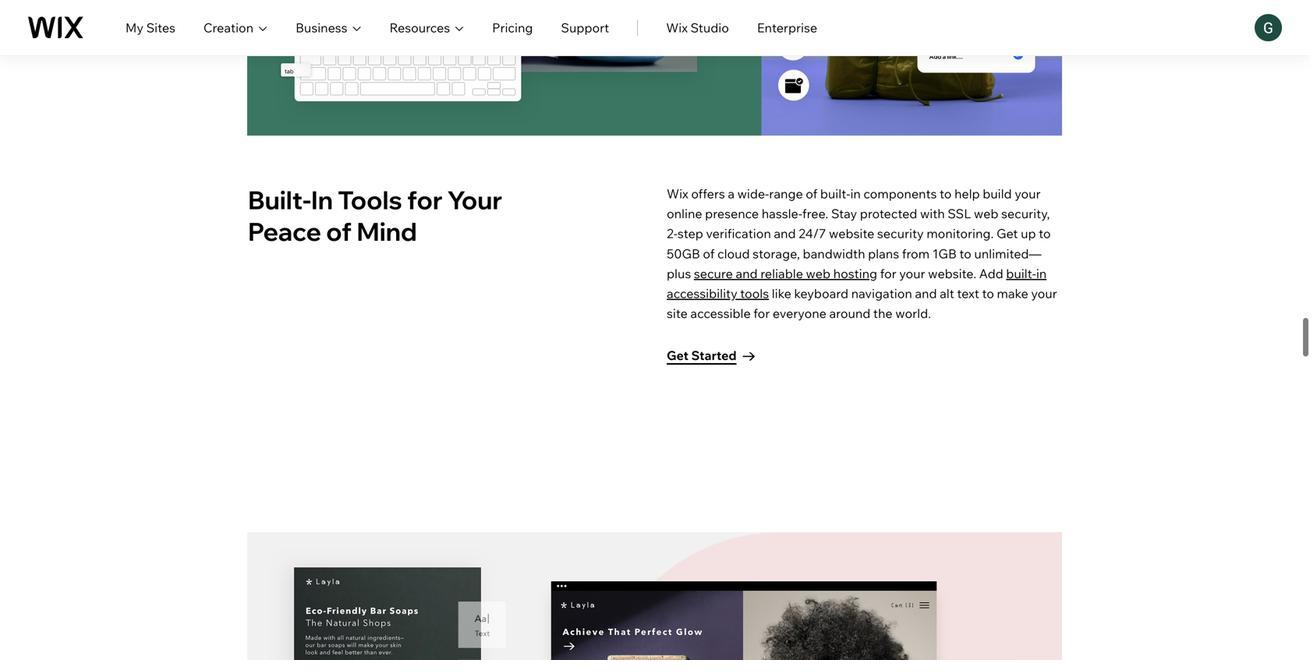 Task type: describe. For each thing, give the bounding box(es) containing it.
e-mail marketing editing icons. image
[[457, 602, 504, 661]]

resources button
[[390, 18, 464, 37]]

icons representing security and privacy that are built-in to every wix site. image
[[758, 0, 829, 123]]

1 horizontal spatial of
[[703, 246, 715, 262]]

pricing
[[493, 20, 533, 36]]

started
[[692, 348, 737, 364]]

stay
[[832, 206, 858, 222]]

mind
[[357, 216, 417, 247]]

resources
[[390, 20, 450, 36]]

and inside like keyboard navigation and alt text to make your site accessible for everyone around the world.
[[916, 286, 938, 302]]

get inside get started link
[[667, 348, 689, 364]]

reliable
[[761, 266, 804, 282]]

pricing link
[[493, 18, 533, 37]]

accessibility
[[667, 286, 738, 302]]

creation
[[204, 20, 254, 36]]

your inside like keyboard navigation and alt text to make your site accessible for everyone around the world.
[[1032, 286, 1058, 302]]

0 horizontal spatial and
[[736, 266, 758, 282]]

tools
[[338, 184, 402, 216]]

like
[[772, 286, 792, 302]]

enterprise link
[[758, 18, 818, 37]]

cloud
[[718, 246, 750, 262]]

text
[[958, 286, 980, 302]]

hosting
[[834, 266, 878, 282]]

website
[[829, 226, 875, 242]]

built-in accessibility tools
[[667, 266, 1047, 302]]

built-in tools for your peace of mind
[[248, 184, 503, 247]]

security,
[[1002, 206, 1051, 222]]

website.
[[929, 266, 977, 282]]

web inside wix offers a wide-range of built-in components to help build your online presence hassle-free. stay protected with ssl web security, 2-step verification and 24/7 website security monitoring. get up to 50gb of cloud storage, bandwidth plans from 1gb to unlimited— plus
[[975, 206, 999, 222]]

a packing website showcasing built-in features that allows you to create roles & permissions for team members and alt text for images to make your content accessible for everyone. image
[[364, 0, 571, 101]]

wix studio link
[[667, 18, 730, 37]]

accessible
[[691, 306, 751, 322]]

1 vertical spatial for
[[881, 266, 897, 282]]

to right up
[[1039, 226, 1051, 242]]

a
[[728, 186, 735, 202]]

range
[[770, 186, 804, 202]]

secure and reliable web hosting for your website. add
[[694, 266, 1007, 282]]

1 vertical spatial web
[[806, 266, 831, 282]]

plans
[[869, 246, 900, 262]]

sites
[[146, 20, 176, 36]]

bandwidth
[[803, 246, 866, 262]]

up
[[1022, 226, 1037, 242]]

unlimited—
[[975, 246, 1042, 262]]

get started
[[667, 348, 737, 364]]

security
[[878, 226, 924, 242]]

components
[[864, 186, 937, 202]]

a packing website showcasing built-in features that allows you to create roles & permissions for team members, secure hosting and alt text for image that makes your content accessible for everyone. image
[[247, 0, 1063, 136]]

and inside wix offers a wide-range of built-in components to help build your online presence hassle-free. stay protected with ssl web security, 2-step verification and 24/7 website security monitoring. get up to 50gb of cloud storage, bandwidth plans from 1gb to unlimited— plus
[[774, 226, 796, 242]]

like keyboard navigation and alt text to make your site accessible for everyone around the world.
[[667, 286, 1058, 322]]

the
[[874, 306, 893, 322]]

creation button
[[204, 18, 268, 37]]

presence
[[706, 206, 759, 222]]

wix for wix offers a wide-range of built-in components to help build your online presence hassle-free. stay protected with ssl web security, 2-step verification and 24/7 website security monitoring. get up to 50gb of cloud storage, bandwidth plans from 1gb to unlimited— plus
[[667, 186, 689, 202]]

tools
[[741, 286, 769, 302]]

help
[[955, 186, 981, 202]]

built-in accessibility tools link
[[667, 266, 1047, 302]]

50gb
[[667, 246, 701, 262]]

built- inside wix offers a wide-range of built-in components to help build your online presence hassle-free. stay protected with ssl web security, 2-step verification and 24/7 website security monitoring. get up to 50gb of cloud storage, bandwidth plans from 1gb to unlimited— plus
[[821, 186, 851, 202]]

beauty brand website providing customer service using the wix chat about product inventory. image
[[868, 658, 1054, 661]]

my sites link
[[126, 18, 176, 37]]

built- inside built-in accessibility tools
[[1007, 266, 1037, 282]]

secure and reliable web hosting link
[[694, 266, 878, 282]]



Task type: locate. For each thing, give the bounding box(es) containing it.
1 vertical spatial and
[[736, 266, 758, 282]]

my sites
[[126, 20, 176, 36]]

your inside wix offers a wide-range of built-in components to help build your online presence hassle-free. stay protected with ssl web security, 2-step verification and 24/7 website security monitoring. get up to 50gb of cloud storage, bandwidth plans from 1gb to unlimited— plus
[[1015, 186, 1041, 202]]

0 horizontal spatial of
[[326, 216, 352, 247]]

get up unlimited—
[[997, 226, 1019, 242]]

and left alt
[[916, 286, 938, 302]]

online
[[667, 206, 703, 222]]

2 horizontal spatial and
[[916, 286, 938, 302]]

secure
[[694, 266, 733, 282]]

for inside like keyboard navigation and alt text to make your site accessible for everyone around the world.
[[754, 306, 770, 322]]

1 horizontal spatial in
[[1037, 266, 1047, 282]]

0 horizontal spatial built-
[[821, 186, 851, 202]]

your down from
[[900, 266, 926, 282]]

in inside wix offers a wide-range of built-in components to help build your online presence hassle-free. stay protected with ssl web security, 2-step verification and 24/7 website security monitoring. get up to 50gb of cloud storage, bandwidth plans from 1gb to unlimited— plus
[[851, 186, 861, 202]]

hassle-
[[762, 206, 803, 222]]

wix left studio
[[667, 20, 688, 36]]

verification
[[706, 226, 772, 242]]

world.
[[896, 306, 932, 322]]

protected
[[861, 206, 918, 222]]

alt
[[940, 286, 955, 302]]

peace
[[248, 216, 322, 247]]

build
[[983, 186, 1013, 202]]

wix up 'online' on the right top of the page
[[667, 186, 689, 202]]

1 vertical spatial built-
[[1007, 266, 1037, 282]]

in
[[311, 184, 333, 216]]

of
[[806, 186, 818, 202], [326, 216, 352, 247], [703, 246, 715, 262]]

monitoring.
[[927, 226, 994, 242]]

0 horizontal spatial in
[[851, 186, 861, 202]]

image settings that allows you to create roles & permissions for team members and alt text for images to make your content accessible for everyone. image
[[899, 0, 1055, 96]]

wix offers a wide-range of built-in components to help build your online presence hassle-free. stay protected with ssl web security, 2-step verification and 24/7 website security monitoring. get up to 50gb of cloud storage, bandwidth plans from 1gb to unlimited— plus
[[667, 186, 1051, 282]]

0 horizontal spatial for
[[407, 184, 443, 216]]

web
[[975, 206, 999, 222], [806, 266, 831, 282]]

for inside the built-in tools for your peace of mind
[[407, 184, 443, 216]]

0 vertical spatial built-
[[821, 186, 851, 202]]

add
[[980, 266, 1004, 282]]

1 horizontal spatial get
[[997, 226, 1019, 242]]

wix studio
[[667, 20, 730, 36]]

profile image image
[[1256, 14, 1283, 41]]

1 vertical spatial wix
[[667, 186, 689, 202]]

site
[[667, 306, 688, 322]]

support link
[[561, 18, 610, 37]]

to inside like keyboard navigation and alt text to make your site accessible for everyone around the world.
[[983, 286, 995, 302]]

24/7
[[799, 226, 827, 242]]

to left 'help'
[[940, 186, 952, 202]]

your up security,
[[1015, 186, 1041, 202]]

1 vertical spatial in
[[1037, 266, 1047, 282]]

in down unlimited—
[[1037, 266, 1047, 282]]

studio
[[691, 20, 730, 36]]

to right text
[[983, 286, 995, 302]]

offers
[[692, 186, 726, 202]]

wide-
[[738, 186, 770, 202]]

2-
[[667, 226, 678, 242]]

built-
[[248, 184, 311, 216]]

plus
[[667, 266, 692, 282]]

web down build
[[975, 206, 999, 222]]

of inside the built-in tools for your peace of mind
[[326, 216, 352, 247]]

in inside built-in accessibility tools
[[1037, 266, 1047, 282]]

0 vertical spatial get
[[997, 226, 1019, 242]]

0 vertical spatial your
[[1015, 186, 1041, 202]]

storage,
[[753, 246, 801, 262]]

from
[[903, 246, 930, 262]]

1 vertical spatial get
[[667, 348, 689, 364]]

with
[[921, 206, 946, 222]]

0 vertical spatial and
[[774, 226, 796, 242]]

support
[[561, 20, 610, 36]]

of up secure
[[703, 246, 715, 262]]

get
[[997, 226, 1019, 242], [667, 348, 689, 364]]

wix inside wix offers a wide-range of built-in components to help build your online presence hassle-free. stay protected with ssl web security, 2-step verification and 24/7 website security monitoring. get up to 50gb of cloud storage, bandwidth plans from 1gb to unlimited— plus
[[667, 186, 689, 202]]

wix for wix studio
[[667, 20, 688, 36]]

1gb
[[933, 246, 957, 262]]

get inside wix offers a wide-range of built-in components to help build your online presence hassle-free. stay protected with ssl web security, 2-step verification and 24/7 website security monitoring. get up to 50gb of cloud storage, bandwidth plans from 1gb to unlimited— plus
[[997, 226, 1019, 242]]

free.
[[803, 206, 829, 222]]

get left started
[[667, 348, 689, 364]]

2 horizontal spatial of
[[806, 186, 818, 202]]

business button
[[296, 18, 362, 37]]

0 vertical spatial wix
[[667, 20, 688, 36]]

in up stay
[[851, 186, 861, 202]]

built-
[[821, 186, 851, 202], [1007, 266, 1037, 282]]

ssl
[[948, 206, 972, 222]]

keyboard
[[795, 286, 849, 302]]

navigation
[[852, 286, 913, 302]]

of up free.
[[806, 186, 818, 202]]

1 horizontal spatial built-
[[1007, 266, 1037, 282]]

web up "keyboard"
[[806, 266, 831, 282]]

business
[[296, 20, 348, 36]]

1 horizontal spatial web
[[975, 206, 999, 222]]

for down the plans
[[881, 266, 897, 282]]

2 vertical spatial and
[[916, 286, 938, 302]]

2 horizontal spatial for
[[881, 266, 897, 282]]

1 vertical spatial your
[[900, 266, 926, 282]]

0 horizontal spatial get
[[667, 348, 689, 364]]

1 horizontal spatial for
[[754, 306, 770, 322]]

and
[[774, 226, 796, 242], [736, 266, 758, 282], [916, 286, 938, 302]]

in
[[851, 186, 861, 202], [1037, 266, 1047, 282]]

0 horizontal spatial web
[[806, 266, 831, 282]]

enterprise
[[758, 20, 818, 36]]

your
[[448, 184, 503, 216]]

1 horizontal spatial and
[[774, 226, 796, 242]]

built- up stay
[[821, 186, 851, 202]]

to
[[940, 186, 952, 202], [1039, 226, 1051, 242], [960, 246, 972, 262], [983, 286, 995, 302]]

for
[[407, 184, 443, 216], [881, 266, 897, 282], [754, 306, 770, 322]]

2 vertical spatial your
[[1032, 286, 1058, 302]]

everyone
[[773, 306, 827, 322]]

your right make
[[1032, 286, 1058, 302]]

for down tools at right
[[754, 306, 770, 322]]

to down monitoring.
[[960, 246, 972, 262]]

your
[[1015, 186, 1041, 202], [900, 266, 926, 282], [1032, 286, 1058, 302]]

around
[[830, 306, 871, 322]]

for left "your"
[[407, 184, 443, 216]]

0 vertical spatial web
[[975, 206, 999, 222]]

step
[[678, 226, 704, 242]]

wix
[[667, 20, 688, 36], [667, 186, 689, 202]]

0 vertical spatial in
[[851, 186, 861, 202]]

0 vertical spatial for
[[407, 184, 443, 216]]

of left mind
[[326, 216, 352, 247]]

my
[[126, 20, 144, 36]]

and up tools at right
[[736, 266, 758, 282]]

2 vertical spatial for
[[754, 306, 770, 322]]

and down "hassle-" at the right top
[[774, 226, 796, 242]]

built- up make
[[1007, 266, 1037, 282]]

make
[[998, 286, 1029, 302]]

get started link
[[667, 346, 772, 368]]

a beauty brand website homepage showcasing their products. image
[[247, 533, 1063, 661], [419, 649, 653, 661]]



Task type: vqa. For each thing, say whether or not it's contained in the screenshot.
right want
no



